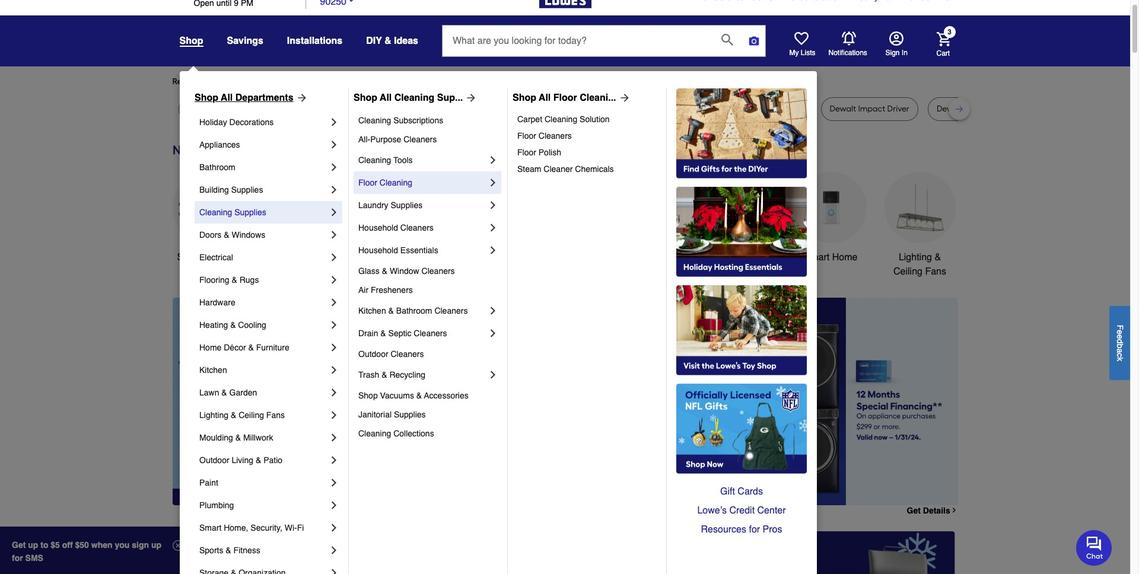 Task type: vqa. For each thing, say whether or not it's contained in the screenshot.
first replace from the top of the page
no



Task type: locate. For each thing, give the bounding box(es) containing it.
cleaning up laundry supplies on the top
[[380, 178, 413, 188]]

installations
[[287, 36, 343, 46]]

& for drain & septic cleaners link
[[381, 329, 386, 338]]

all up cleaning subscriptions
[[380, 93, 392, 103]]

cleaners up essentials
[[401, 223, 434, 233]]

cleaners down air fresheners link
[[435, 306, 468, 316]]

0 vertical spatial smart
[[805, 252, 830, 263]]

2 vertical spatial bathroom
[[396, 306, 432, 316]]

all down recommended searches for you
[[221, 93, 233, 103]]

all left deals
[[202, 252, 212, 263]]

shop up recommended
[[180, 36, 203, 46]]

1 horizontal spatial get
[[907, 506, 921, 516]]

f e e d b a c k
[[1116, 325, 1125, 361]]

all-purpose cleaners
[[358, 135, 437, 144]]

1 horizontal spatial lighting & ceiling fans
[[894, 252, 947, 277]]

0 horizontal spatial get
[[12, 541, 26, 550]]

driver down sign in
[[888, 104, 910, 114]]

1 horizontal spatial outdoor
[[358, 350, 389, 359]]

kitchen up the lawn
[[199, 366, 227, 375]]

shop for shop all departments
[[195, 93, 218, 103]]

2 dewalt from the left
[[241, 104, 267, 114]]

0 vertical spatial kitchen
[[358, 306, 386, 316]]

dewalt down notifications
[[830, 104, 856, 114]]

1 horizontal spatial decorations
[[450, 266, 500, 277]]

tools down all-purpose cleaners
[[394, 156, 413, 165]]

get left details
[[907, 506, 921, 516]]

gift cards
[[721, 487, 763, 497]]

1 vertical spatial lighting
[[199, 411, 229, 420]]

1 horizontal spatial arrow right image
[[616, 92, 631, 104]]

lowe's home improvement cart image
[[937, 32, 951, 46]]

smart inside "link"
[[199, 523, 222, 533]]

cleaning
[[395, 93, 435, 103], [545, 115, 578, 124], [358, 116, 391, 125], [358, 156, 391, 165], [380, 178, 413, 188], [199, 208, 232, 217], [358, 429, 391, 439]]

equipment
[[630, 266, 676, 277]]

0 vertical spatial get
[[907, 506, 921, 516]]

1 vertical spatial kitchen
[[199, 366, 227, 375]]

carpet cleaning solution
[[518, 115, 610, 124]]

air
[[358, 285, 369, 295]]

tools up equipment
[[656, 252, 678, 263]]

2 household from the top
[[358, 246, 398, 255]]

lowe's home improvement account image
[[889, 31, 904, 46]]

& for flooring & rugs link
[[232, 275, 237, 285]]

you
[[115, 541, 130, 550]]

chevron right image for building supplies
[[328, 184, 340, 196]]

1 vertical spatial bathroom
[[722, 252, 763, 263]]

ceiling
[[894, 266, 923, 277], [239, 411, 264, 420]]

1 horizontal spatial you
[[386, 77, 400, 87]]

arrow right image
[[463, 92, 477, 104]]

for right the suggestions
[[373, 77, 384, 87]]

officially licensed n f l gifts. shop now. image
[[677, 384, 807, 474]]

flooring & rugs
[[199, 275, 259, 285]]

& for heating & cooling link
[[230, 321, 236, 330]]

1 horizontal spatial shop
[[354, 93, 377, 103]]

cleaning up dewalt bit set
[[395, 93, 435, 103]]

decorations down dewalt tool
[[229, 118, 274, 127]]

you up shop all cleaning sup...
[[386, 77, 400, 87]]

scroll to item #5 image
[[726, 484, 755, 489]]

supplies for laundry supplies
[[391, 201, 423, 210]]

holiday decorations link
[[199, 111, 328, 134]]

1 impact from the left
[[473, 104, 500, 114]]

plumbing link
[[199, 494, 328, 517]]

$50
[[75, 541, 89, 550]]

supplies up household cleaners
[[391, 201, 423, 210]]

0 horizontal spatial smart
[[199, 523, 222, 533]]

recommended searches for you heading
[[172, 76, 958, 88]]

paint
[[199, 478, 218, 488]]

4 drill from the left
[[966, 104, 980, 114]]

chevron right image for electrical
[[328, 252, 340, 264]]

get inside get up to $5 off $50 when you sign up for sms
[[12, 541, 26, 550]]

0 horizontal spatial bathroom
[[199, 163, 235, 172]]

f e e d b a c k button
[[1110, 306, 1131, 380]]

cleaning up the all-
[[358, 116, 391, 125]]

chevron right image for flooring & rugs
[[328, 274, 340, 286]]

resources for pros
[[701, 525, 783, 535]]

0 vertical spatial outdoor
[[619, 252, 654, 263]]

2 vertical spatial shop
[[358, 391, 378, 401]]

& for diy & ideas 'button' at the left
[[385, 36, 391, 46]]

dewalt right "bit set"
[[682, 104, 708, 114]]

drain & septic cleaners
[[358, 329, 447, 338]]

chevron right image for doors & windows
[[328, 229, 340, 241]]

0 horizontal spatial outdoor
[[199, 456, 229, 465]]

steam
[[518, 164, 542, 174]]

building supplies
[[199, 185, 263, 195]]

dewalt tool
[[241, 104, 285, 114]]

outdoor up equipment
[[619, 252, 654, 263]]

kitchen & bathroom cleaners link
[[358, 300, 487, 322]]

trash
[[358, 370, 379, 380]]

arrow right image inside shop all departments link
[[294, 92, 308, 104]]

drain
[[358, 329, 378, 338]]

kitchen down air
[[358, 306, 386, 316]]

for inside get up to $5 off $50 when you sign up for sms
[[12, 554, 23, 563]]

2 horizontal spatial outdoor
[[619, 252, 654, 263]]

details
[[923, 506, 951, 516]]

driver for impact driver bit
[[502, 104, 524, 114]]

chevron right image for bathroom
[[328, 161, 340, 173]]

0 horizontal spatial up
[[28, 541, 38, 550]]

hardware link
[[199, 291, 328, 314]]

up left to
[[28, 541, 38, 550]]

1 horizontal spatial driver
[[781, 104, 803, 114]]

shop up janitorial
[[358, 391, 378, 401]]

0 horizontal spatial you
[[280, 77, 294, 87]]

you left the more at top
[[280, 77, 294, 87]]

window
[[390, 266, 419, 276]]

shop for shop
[[180, 36, 203, 46]]

chevron right image for kitchen & bathroom cleaners
[[487, 305, 499, 317]]

3
[[948, 28, 952, 36]]

floor for floor cleaners
[[518, 131, 536, 141]]

2 horizontal spatial arrow right image
[[936, 402, 948, 414]]

supplies for building supplies
[[231, 185, 263, 195]]

all for floor
[[539, 93, 551, 103]]

& for doors & windows link
[[224, 230, 229, 240]]

6 dewalt from the left
[[830, 104, 856, 114]]

shop for shop all cleaning sup...
[[354, 93, 377, 103]]

e
[[1116, 330, 1125, 335], [1116, 335, 1125, 339]]

all down recommended searches for you 'heading'
[[539, 93, 551, 103]]

3 shop from the left
[[513, 93, 537, 103]]

1 horizontal spatial kitchen
[[358, 306, 386, 316]]

off
[[62, 541, 73, 550]]

floor polish
[[518, 148, 561, 157]]

2 horizontal spatial driver
[[888, 104, 910, 114]]

0 vertical spatial lighting & ceiling fans
[[894, 252, 947, 277]]

1 horizontal spatial home
[[833, 252, 858, 263]]

chevron right image
[[328, 116, 340, 128], [487, 154, 499, 166], [328, 161, 340, 173], [328, 184, 340, 196], [328, 207, 340, 218], [487, 222, 499, 234], [328, 252, 340, 264], [328, 297, 340, 309], [487, 305, 499, 317], [328, 319, 340, 331], [487, 328, 499, 340], [328, 364, 340, 376], [487, 369, 499, 381], [328, 387, 340, 399], [328, 455, 340, 467], [328, 477, 340, 489], [328, 500, 340, 512], [951, 507, 958, 515], [328, 522, 340, 534]]

dewalt for dewalt drill bit
[[312, 104, 339, 114]]

impact for impact driver
[[751, 104, 779, 114]]

& inside 'button'
[[385, 36, 391, 46]]

5 bit from the left
[[631, 104, 640, 114]]

impact driver bit
[[473, 104, 536, 114]]

outdoor down moulding
[[199, 456, 229, 465]]

up right sign
[[151, 541, 161, 550]]

1 horizontal spatial fans
[[926, 266, 947, 277]]

3 driver from the left
[[888, 104, 910, 114]]

chevron right image for household cleaners
[[487, 222, 499, 234]]

floor down carpet
[[518, 131, 536, 141]]

2 you from the left
[[386, 77, 400, 87]]

chevron right image
[[328, 139, 340, 151], [487, 177, 499, 189], [487, 199, 499, 211], [328, 229, 340, 241], [487, 245, 499, 256], [328, 274, 340, 286], [328, 342, 340, 354], [328, 410, 340, 421], [328, 432, 340, 444], [328, 545, 340, 557], [328, 567, 340, 575]]

dewalt down the more at top
[[312, 104, 339, 114]]

2 impact from the left
[[751, 104, 779, 114]]

drill for dewalt drill
[[710, 104, 724, 114]]

kitchen link
[[199, 359, 328, 382]]

1 you from the left
[[280, 77, 294, 87]]

1 vertical spatial ceiling
[[239, 411, 264, 420]]

drill for dewalt drill bit
[[341, 104, 355, 114]]

driver down my
[[781, 104, 803, 114]]

2 vertical spatial outdoor
[[199, 456, 229, 465]]

up to 30 percent off select grills and accessories. image
[[708, 532, 956, 575]]

Search Query text field
[[443, 26, 712, 56]]

cleaning supplies
[[199, 208, 266, 217]]

visit the lowe's toy shop. image
[[677, 285, 807, 376]]

vacuums
[[380, 391, 414, 401]]

get details link
[[907, 506, 958, 516]]

0 vertical spatial bathroom
[[199, 163, 235, 172]]

for
[[268, 77, 279, 87], [373, 77, 384, 87], [749, 525, 760, 535], [12, 554, 23, 563]]

bit
[[357, 104, 366, 114], [422, 104, 432, 114], [526, 104, 536, 114], [579, 104, 589, 114], [631, 104, 640, 114], [982, 104, 991, 114]]

steam cleaner chemicals
[[518, 164, 614, 174]]

laundry
[[358, 201, 389, 210]]

0 horizontal spatial driver
[[502, 104, 524, 114]]

4 dewalt from the left
[[394, 104, 420, 114]]

3 impact from the left
[[858, 104, 886, 114]]

1 vertical spatial get
[[12, 541, 26, 550]]

outdoor inside outdoor tools & equipment
[[619, 252, 654, 263]]

tools link
[[350, 172, 422, 265]]

1 horizontal spatial smart
[[805, 252, 830, 263]]

driver up carpet
[[502, 104, 524, 114]]

kitchen for kitchen & bathroom cleaners
[[358, 306, 386, 316]]

0 horizontal spatial impact
[[473, 104, 500, 114]]

chemicals
[[575, 164, 614, 174]]

0 vertical spatial home
[[833, 252, 858, 263]]

1 vertical spatial decorations
[[450, 266, 500, 277]]

shop button
[[180, 35, 203, 47]]

search image
[[722, 34, 734, 46]]

0 vertical spatial shop
[[180, 36, 203, 46]]

& for kitchen & bathroom cleaners link
[[389, 306, 394, 316]]

shop for shop all deals
[[177, 252, 199, 263]]

appliances
[[199, 140, 240, 150]]

0 vertical spatial lighting & ceiling fans link
[[885, 172, 956, 279]]

3 dewalt from the left
[[312, 104, 339, 114]]

supplies down the shop vacuums & accessories at the left bottom of the page
[[394, 410, 426, 420]]

chevron right image for moulding & millwork
[[328, 432, 340, 444]]

2 driver from the left
[[781, 104, 803, 114]]

2 shop from the left
[[354, 93, 377, 103]]

0 horizontal spatial lighting & ceiling fans
[[199, 411, 285, 420]]

0 vertical spatial household
[[358, 223, 398, 233]]

dewalt
[[187, 104, 214, 114], [241, 104, 267, 114], [312, 104, 339, 114], [394, 104, 420, 114], [682, 104, 708, 114], [830, 104, 856, 114], [937, 104, 964, 114]]

e up the d
[[1116, 330, 1125, 335]]

patio
[[264, 456, 283, 465]]

christmas decorations link
[[440, 172, 511, 279]]

windows
[[232, 230, 265, 240]]

home décor & furniture link
[[199, 337, 328, 359]]

sports & fitness
[[199, 546, 260, 556]]

arrow right image
[[294, 92, 308, 104], [616, 92, 631, 104], [936, 402, 948, 414]]

1 household from the top
[[358, 223, 398, 233]]

all for cleaning
[[380, 93, 392, 103]]

& for moulding & millwork link
[[235, 433, 241, 443]]

lowe's credit center
[[698, 506, 786, 516]]

shop
[[195, 93, 218, 103], [354, 93, 377, 103], [513, 93, 537, 103]]

1 drill from the left
[[341, 104, 355, 114]]

you
[[280, 77, 294, 87], [386, 77, 400, 87]]

for left sms on the bottom left of the page
[[12, 554, 23, 563]]

chevron right image for lawn & garden
[[328, 387, 340, 399]]

0 horizontal spatial lighting
[[199, 411, 229, 420]]

1 vertical spatial fans
[[266, 411, 285, 420]]

notifications
[[829, 49, 868, 57]]

shop up carpet
[[513, 93, 537, 103]]

3 set from the left
[[642, 104, 654, 114]]

chevron right image for plumbing
[[328, 500, 340, 512]]

1 horizontal spatial impact
[[751, 104, 779, 114]]

household cleaners link
[[358, 217, 487, 239]]

1 dewalt from the left
[[187, 104, 214, 114]]

cleaning down building
[[199, 208, 232, 217]]

chevron right image for lighting & ceiling fans
[[328, 410, 340, 421]]

electrical
[[199, 253, 233, 262]]

shop down recommended
[[195, 93, 218, 103]]

1 vertical spatial lighting & ceiling fans link
[[199, 404, 328, 427]]

supplies up 'cleaning supplies'
[[231, 185, 263, 195]]

supplies up windows
[[235, 208, 266, 217]]

suggestions
[[325, 77, 372, 87]]

household for household cleaners
[[358, 223, 398, 233]]

0 horizontal spatial decorations
[[229, 118, 274, 127]]

dewalt down shop all departments
[[241, 104, 267, 114]]

chevron right image for cleaning supplies
[[328, 207, 340, 218]]

savings
[[227, 36, 263, 46]]

0 vertical spatial decorations
[[229, 118, 274, 127]]

0 horizontal spatial home
[[199, 343, 222, 353]]

0 vertical spatial lighting
[[899, 252, 932, 263]]

dewalt for dewalt bit set
[[394, 104, 420, 114]]

smart home link
[[796, 172, 867, 265]]

garden
[[229, 388, 257, 398]]

2 horizontal spatial shop
[[513, 93, 537, 103]]

2 horizontal spatial impact
[[858, 104, 886, 114]]

& inside outdoor tools & equipment
[[681, 252, 687, 263]]

household essentials
[[358, 246, 438, 255]]

decorations down christmas
[[450, 266, 500, 277]]

household up glass
[[358, 246, 398, 255]]

flooring
[[199, 275, 229, 285]]

all for deals
[[202, 252, 212, 263]]

purpose
[[370, 135, 401, 144]]

tools inside outdoor tools & equipment
[[656, 252, 678, 263]]

1 e from the top
[[1116, 330, 1125, 335]]

& for trash & recycling link
[[382, 370, 387, 380]]

cards
[[738, 487, 763, 497]]

floor up laundry on the left top of page
[[358, 178, 377, 188]]

shop vacuums & accessories link
[[358, 386, 499, 405]]

household down laundry on the left top of page
[[358, 223, 398, 233]]

chevron right image for kitchen
[[328, 364, 340, 376]]

glass & window cleaners
[[358, 266, 455, 276]]

k
[[1116, 357, 1125, 361]]

1 horizontal spatial bathroom
[[396, 306, 432, 316]]

diy & ideas
[[366, 36, 418, 46]]

0 vertical spatial ceiling
[[894, 266, 923, 277]]

1 vertical spatial lighting & ceiling fans
[[199, 411, 285, 420]]

0 horizontal spatial bathroom link
[[199, 156, 328, 179]]

arrow right image inside shop all floor cleani... link
[[616, 92, 631, 104]]

kitchen for kitchen
[[199, 366, 227, 375]]

all
[[221, 93, 233, 103], [380, 93, 392, 103], [539, 93, 551, 103], [202, 252, 212, 263]]

fresheners
[[371, 285, 413, 295]]

shop left electrical
[[177, 252, 199, 263]]

in
[[902, 49, 908, 57]]

outdoor up trash
[[358, 350, 389, 359]]

1 vertical spatial smart
[[199, 523, 222, 533]]

get up sms on the bottom left of the page
[[12, 541, 26, 550]]

kitchen & bathroom cleaners
[[358, 306, 468, 316]]

5 dewalt from the left
[[682, 104, 708, 114]]

dewalt for dewalt drill bit set
[[937, 104, 964, 114]]

chevron right image for home décor & furniture
[[328, 342, 340, 354]]

recommended
[[172, 77, 230, 87]]

dewalt down shop all cleaning sup...
[[394, 104, 420, 114]]

0 horizontal spatial ceiling
[[239, 411, 264, 420]]

shop down more suggestions for you link
[[354, 93, 377, 103]]

dewalt up holiday
[[187, 104, 214, 114]]

1 horizontal spatial lighting
[[899, 252, 932, 263]]

up to 30 percent off select major appliances. plus, save up to an extra $750 on major appliances. image
[[383, 298, 958, 506]]

chevron right image for cleaning tools
[[487, 154, 499, 166]]

shop these last-minute gifts. $99 or less. quantities are limited and won't last. image
[[172, 298, 364, 506]]

scroll to item #4 image
[[698, 484, 726, 489]]

smart home
[[805, 252, 858, 263]]

None search field
[[442, 25, 766, 68]]

1 shop from the left
[[195, 93, 218, 103]]

supplies
[[231, 185, 263, 195], [391, 201, 423, 210], [235, 208, 266, 217], [394, 410, 426, 420]]

chevron right image for smart home, security, wi-fi
[[328, 522, 340, 534]]

0 horizontal spatial shop
[[195, 93, 218, 103]]

electrical link
[[199, 246, 328, 269]]

shop for shop vacuums & accessories
[[358, 391, 378, 401]]

chevron right image for sports & fitness
[[328, 545, 340, 557]]

floor cleaning link
[[358, 172, 487, 194]]

0 horizontal spatial kitchen
[[199, 366, 227, 375]]

1 horizontal spatial up
[[151, 541, 161, 550]]

impact driver
[[751, 104, 803, 114]]

7 dewalt from the left
[[937, 104, 964, 114]]

1 driver from the left
[[502, 104, 524, 114]]

e up b
[[1116, 335, 1125, 339]]

0 horizontal spatial arrow right image
[[294, 92, 308, 104]]

sign in
[[886, 49, 908, 57]]

3 drill from the left
[[710, 104, 724, 114]]

chevron right image for heating & cooling
[[328, 319, 340, 331]]

1 bit from the left
[[357, 104, 366, 114]]

more suggestions for you link
[[304, 76, 409, 88]]

cleani...
[[580, 93, 616, 103]]

set
[[434, 104, 446, 114], [591, 104, 603, 114], [642, 104, 654, 114], [993, 104, 1005, 114]]

1 vertical spatial household
[[358, 246, 398, 255]]

dewalt down cart
[[937, 104, 964, 114]]

floor up steam
[[518, 148, 536, 157]]

1 vertical spatial shop
[[177, 252, 199, 263]]

1 vertical spatial outdoor
[[358, 350, 389, 359]]



Task type: describe. For each thing, give the bounding box(es) containing it.
accessories
[[424, 391, 469, 401]]

& inside lighting & ceiling fans
[[935, 252, 941, 263]]

4 bit from the left
[[579, 104, 589, 114]]

sign in button
[[886, 31, 908, 58]]

household for household essentials
[[358, 246, 398, 255]]

christmas decorations
[[450, 252, 500, 277]]

cleaning supplies link
[[199, 201, 328, 224]]

2 up from the left
[[151, 541, 161, 550]]

smart for smart home, security, wi-fi
[[199, 523, 222, 533]]

new deals every day during 25 days of deals image
[[172, 140, 958, 160]]

all-
[[358, 135, 371, 144]]

cleaners up recycling
[[391, 350, 424, 359]]

f
[[1116, 325, 1125, 330]]

searches
[[231, 77, 266, 87]]

1 vertical spatial home
[[199, 343, 222, 353]]

1 horizontal spatial bathroom link
[[707, 172, 778, 265]]

floor for floor polish
[[518, 148, 536, 157]]

holiday decorations
[[199, 118, 274, 127]]

shop all departments
[[195, 93, 294, 103]]

lowe's home improvement logo image
[[539, 0, 591, 22]]

& for lawn & garden link
[[222, 388, 227, 398]]

scroll to item #2 image
[[641, 484, 670, 489]]

drill for dewalt drill bit set
[[966, 104, 980, 114]]

all-purpose cleaners link
[[358, 130, 499, 149]]

wi-
[[285, 523, 297, 533]]

lawn & garden link
[[199, 382, 328, 404]]

1 up from the left
[[28, 541, 38, 550]]

cleaning subscriptions
[[358, 116, 443, 125]]

security,
[[251, 523, 282, 533]]

shop all cleaning sup...
[[354, 93, 463, 103]]

outdoor tools & equipment link
[[618, 172, 689, 279]]

cleaners up air fresheners link
[[422, 266, 455, 276]]

chevron right image for floor cleaning
[[487, 177, 499, 189]]

sports & fitness link
[[199, 540, 328, 562]]

for up departments
[[268, 77, 279, 87]]

when
[[91, 541, 113, 550]]

living
[[232, 456, 253, 465]]

for left pros
[[749, 525, 760, 535]]

lowe's home improvement notification center image
[[842, 31, 856, 46]]

cart
[[937, 49, 950, 57]]

6 bit from the left
[[982, 104, 991, 114]]

bathroom inside kitchen & bathroom cleaners link
[[396, 306, 432, 316]]

outdoor for outdoor living & patio
[[199, 456, 229, 465]]

doors & windows link
[[199, 224, 328, 246]]

shop all deals
[[177, 252, 239, 263]]

chevron right image for holiday decorations
[[328, 116, 340, 128]]

lowe's
[[698, 506, 727, 516]]

decorations for christmas
[[450, 266, 500, 277]]

dewalt for dewalt tool
[[241, 104, 267, 114]]

chevron right image for household essentials
[[487, 245, 499, 256]]

you for recommended searches for you
[[280, 77, 294, 87]]

supplies for janitorial supplies
[[394, 410, 426, 420]]

cleaner
[[544, 164, 573, 174]]

cleaning down the all-
[[358, 156, 391, 165]]

all for departments
[[221, 93, 233, 103]]

driver for impact driver
[[781, 104, 803, 114]]

hardware
[[199, 298, 235, 307]]

get up to $5 off $50 when you sign up for sms
[[12, 541, 161, 563]]

floor cleaners link
[[518, 128, 658, 144]]

2 drill from the left
[[563, 104, 577, 114]]

chevron right image for outdoor living & patio
[[328, 455, 340, 467]]

2 e from the top
[[1116, 335, 1125, 339]]

essentials
[[401, 246, 438, 255]]

dewalt drill bit
[[312, 104, 366, 114]]

1 set from the left
[[434, 104, 446, 114]]

millwork
[[243, 433, 273, 443]]

a
[[1116, 348, 1125, 353]]

chevron right image for appliances
[[328, 139, 340, 151]]

solution
[[580, 115, 610, 124]]

decorations for holiday
[[229, 118, 274, 127]]

& for 'sports & fitness' link
[[226, 546, 231, 556]]

fitness
[[234, 546, 260, 556]]

1 horizontal spatial lighting & ceiling fans link
[[885, 172, 956, 279]]

dewalt for dewalt drill
[[682, 104, 708, 114]]

moulding
[[199, 433, 233, 443]]

arrow right image for shop all departments
[[294, 92, 308, 104]]

lawn
[[199, 388, 219, 398]]

arrow left image
[[393, 402, 405, 414]]

get up to 2 free select tools or batteries when you buy 1 with select purchases. image
[[175, 532, 422, 575]]

cleaners up polish
[[539, 131, 572, 141]]

lighting inside lighting & ceiling fans
[[899, 252, 932, 263]]

tool
[[269, 104, 285, 114]]

outdoor for outdoor tools & equipment
[[619, 252, 654, 263]]

2 bit from the left
[[422, 104, 432, 114]]

chevron right image for trash & recycling
[[487, 369, 499, 381]]

building
[[199, 185, 229, 195]]

glass
[[358, 266, 380, 276]]

resources
[[701, 525, 747, 535]]

find gifts for the diyer. image
[[677, 88, 807, 179]]

décor
[[224, 343, 246, 353]]

outdoor cleaners
[[358, 350, 424, 359]]

chevron right image inside the get details link
[[951, 507, 958, 515]]

shop for shop all floor cleani...
[[513, 93, 537, 103]]

cleaning down janitorial
[[358, 429, 391, 439]]

household cleaners
[[358, 223, 434, 233]]

1 horizontal spatial ceiling
[[894, 266, 923, 277]]

more suggestions for you
[[304, 77, 400, 87]]

d
[[1116, 339, 1125, 344]]

supplies for cleaning supplies
[[235, 208, 266, 217]]

laundry supplies link
[[358, 194, 487, 217]]

chevron down image
[[347, 0, 356, 4]]

laundry supplies
[[358, 201, 423, 210]]

dewalt for dewalt
[[187, 104, 214, 114]]

cleaning subscriptions link
[[358, 111, 499, 130]]

you for more suggestions for you
[[386, 77, 400, 87]]

heating & cooling
[[199, 321, 266, 330]]

arrow right image for shop all floor cleani...
[[616, 92, 631, 104]]

& for glass & window cleaners link
[[382, 266, 388, 276]]

household essentials link
[[358, 239, 487, 262]]

doors
[[199, 230, 222, 240]]

to
[[40, 541, 48, 550]]

smart home, security, wi-fi
[[199, 523, 304, 533]]

0 horizontal spatial lighting & ceiling fans link
[[199, 404, 328, 427]]

ideas
[[394, 36, 418, 46]]

dewalt bit set
[[394, 104, 446, 114]]

tools up glass
[[375, 252, 397, 263]]

carpet
[[518, 115, 543, 124]]

smart home, security, wi-fi link
[[199, 517, 328, 540]]

fi
[[297, 523, 304, 533]]

holiday hosting essentials. image
[[677, 187, 807, 277]]

$5
[[51, 541, 60, 550]]

diy & ideas button
[[366, 30, 418, 52]]

cleaners down the subscriptions at the left of page
[[404, 135, 437, 144]]

camera image
[[748, 35, 760, 47]]

floor down recommended searches for you 'heading'
[[554, 93, 577, 103]]

4 set from the left
[[993, 104, 1005, 114]]

3 bit from the left
[[526, 104, 536, 114]]

0 vertical spatial fans
[[926, 266, 947, 277]]

pros
[[763, 525, 783, 535]]

my lists link
[[790, 31, 816, 58]]

up to 35 percent off select small appliances. image
[[441, 532, 689, 575]]

chevron right image for paint
[[328, 477, 340, 489]]

appliances link
[[199, 134, 328, 156]]

sign
[[886, 49, 900, 57]]

get for get up to $5 off $50 when you sign up for sms
[[12, 541, 26, 550]]

shop all departments link
[[195, 91, 308, 105]]

& for the leftmost lighting & ceiling fans link
[[231, 411, 236, 420]]

tools for outdoor tools & equipment
[[656, 252, 678, 263]]

tools for cleaning tools
[[394, 156, 413, 165]]

steam cleaner chemicals link
[[518, 161, 658, 177]]

b
[[1116, 344, 1125, 348]]

get details
[[907, 506, 951, 516]]

lowe's home improvement lists image
[[794, 31, 809, 46]]

more
[[304, 77, 323, 87]]

shop all deals link
[[172, 172, 244, 265]]

chevron right image for laundry supplies
[[487, 199, 499, 211]]

outdoor for outdoor cleaners
[[358, 350, 389, 359]]

smart for smart home
[[805, 252, 830, 263]]

chat invite button image
[[1077, 530, 1113, 566]]

2 set from the left
[[591, 104, 603, 114]]

floor cleaning
[[358, 178, 413, 188]]

cleaning collections
[[358, 429, 434, 439]]

floor for floor cleaning
[[358, 178, 377, 188]]

chevron right image for drain & septic cleaners
[[487, 328, 499, 340]]

recommended searches for you
[[172, 77, 294, 87]]

dewalt for dewalt impact driver
[[830, 104, 856, 114]]

chevron right image for hardware
[[328, 297, 340, 309]]

0 horizontal spatial fans
[[266, 411, 285, 420]]

air fresheners
[[358, 285, 413, 295]]

heating
[[199, 321, 228, 330]]

diy
[[366, 36, 382, 46]]

shop all floor cleani...
[[513, 93, 616, 103]]

2 horizontal spatial bathroom
[[722, 252, 763, 263]]

savings button
[[227, 30, 263, 52]]

get for get details
[[907, 506, 921, 516]]

outdoor tools & equipment
[[619, 252, 687, 277]]

cleaners up the outdoor cleaners link
[[414, 329, 447, 338]]

cleaning down shop all floor cleani...
[[545, 115, 578, 124]]

impact for impact driver bit
[[473, 104, 500, 114]]

sms
[[25, 554, 43, 563]]



